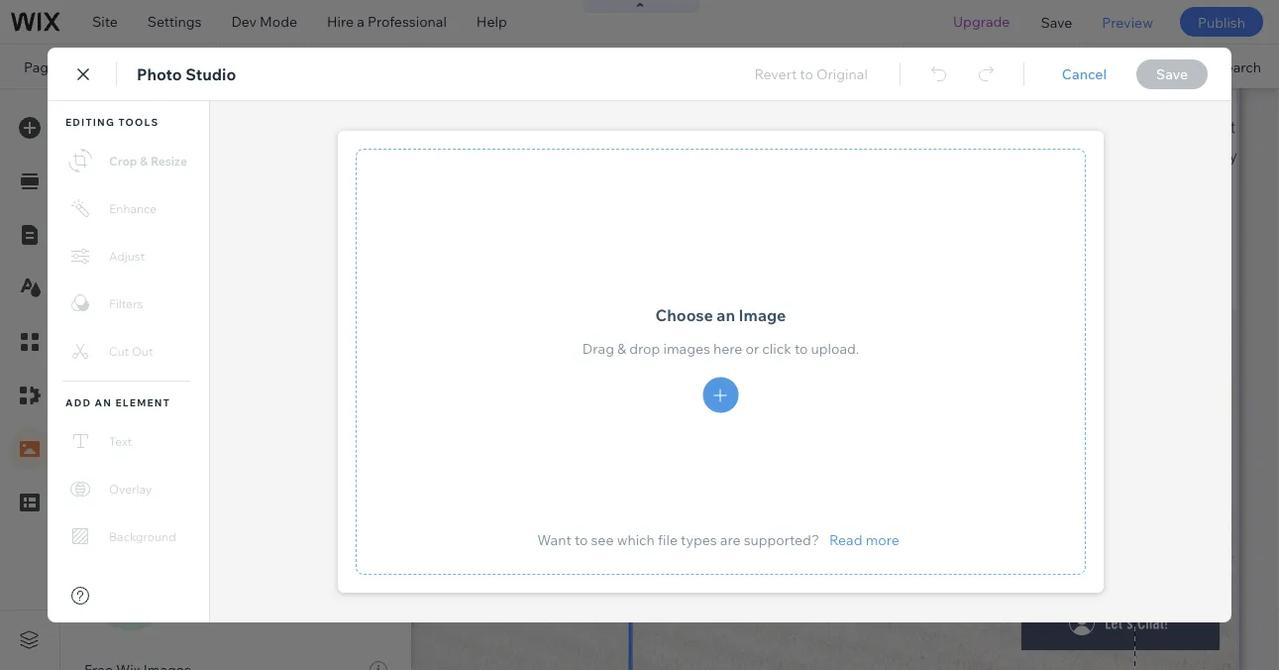 Task type: vqa. For each thing, say whether or not it's contained in the screenshot.
Upgrade
yes



Task type: locate. For each thing, give the bounding box(es) containing it.
edit down photo
[[189, 466, 215, 483]]

and inside photo studio edit and enhance your images
[[218, 466, 243, 483]]

0 vertical spatial media
[[84, 108, 131, 128]]

0 horizontal spatial your
[[236, 589, 265, 607]]

edit left images
[[84, 371, 110, 388]]

videos
[[191, 371, 236, 388]]

your right enhance at bottom
[[304, 466, 333, 483]]

images
[[189, 483, 236, 500]]

search
[[1216, 58, 1262, 75]]

1 vertical spatial your
[[236, 589, 265, 607]]

studio
[[234, 442, 281, 460]]

save button
[[1026, 0, 1088, 44]]

1 vertical spatial and
[[218, 466, 243, 483]]

preview
[[1102, 13, 1154, 30]]

upload your media
[[84, 251, 207, 268]]

and left videos on the bottom of page
[[164, 371, 188, 388]]

save
[[1041, 13, 1073, 30]]

edit
[[84, 371, 110, 388], [189, 466, 215, 483]]

preview button
[[1088, 0, 1168, 44]]

photo
[[189, 442, 231, 460]]

1 vertical spatial edit
[[189, 466, 215, 483]]

site
[[92, 13, 118, 30]]

publish
[[1198, 13, 1246, 30]]

1 horizontal spatial and
[[218, 466, 243, 483]]

1 horizontal spatial edit
[[189, 466, 215, 483]]

media up what
[[84, 108, 131, 128]]

your
[[134, 251, 163, 268]]

a
[[357, 13, 365, 30]]

edit images and videos
[[84, 371, 236, 388]]

media
[[84, 108, 131, 128], [166, 251, 207, 268]]

hire
[[327, 13, 354, 30]]

settings
[[147, 13, 202, 30]]

1 vertical spatial media
[[166, 251, 207, 268]]

mode
[[260, 13, 297, 30]]

0 vertical spatial and
[[164, 371, 188, 388]]

your
[[304, 466, 333, 483], [236, 589, 265, 607]]

and down photo
[[218, 466, 243, 483]]

and
[[164, 371, 188, 388], [218, 466, 243, 483]]

own
[[268, 589, 295, 607]]

your down maker
[[236, 589, 265, 607]]

publish button
[[1180, 7, 1264, 37]]

professional
[[368, 13, 447, 30]]

0 vertical spatial edit
[[84, 371, 110, 388]]

0 horizontal spatial edit
[[84, 371, 110, 388]]

your inside photo studio edit and enhance your images
[[304, 466, 333, 483]]

1 horizontal spatial media
[[166, 251, 207, 268]]

for?
[[225, 161, 251, 178]]

0 vertical spatial your
[[304, 466, 333, 483]]

upload
[[84, 251, 131, 268]]

looking
[[174, 161, 222, 178]]

1 horizontal spatial your
[[304, 466, 333, 483]]

100%
[[1030, 58, 1065, 75]]

create
[[189, 589, 233, 607]]

video maker create your own videos
[[189, 565, 341, 607]]

images
[[113, 371, 161, 388]]

media right your
[[166, 251, 207, 268]]



Task type: describe. For each thing, give the bounding box(es) containing it.
video
[[189, 565, 231, 584]]

videos
[[298, 589, 341, 607]]

tools
[[1122, 58, 1156, 75]]

edit inside photo studio edit and enhance your images
[[189, 466, 215, 483]]

dev
[[231, 13, 257, 30]]

search button
[[1175, 45, 1280, 88]]

e.g. business, fashion, fitness field
[[122, 189, 364, 209]]

0 horizontal spatial media
[[84, 108, 131, 128]]

you
[[147, 161, 171, 178]]

what are you looking for?
[[85, 161, 251, 178]]

100% button
[[998, 45, 1079, 88]]

photo studio edit and enhance your images
[[189, 442, 333, 500]]

are
[[123, 161, 144, 178]]

upgrade
[[953, 13, 1010, 30]]

what
[[85, 161, 120, 178]]

home
[[75, 58, 114, 75]]

hire a professional
[[327, 13, 447, 30]]

your inside video maker create your own videos
[[236, 589, 265, 607]]

0 horizontal spatial and
[[164, 371, 188, 388]]

enhance
[[246, 466, 301, 483]]

tools button
[[1080, 45, 1174, 88]]

help
[[477, 13, 507, 30]]

maker
[[234, 565, 278, 584]]

dev mode
[[231, 13, 297, 30]]



